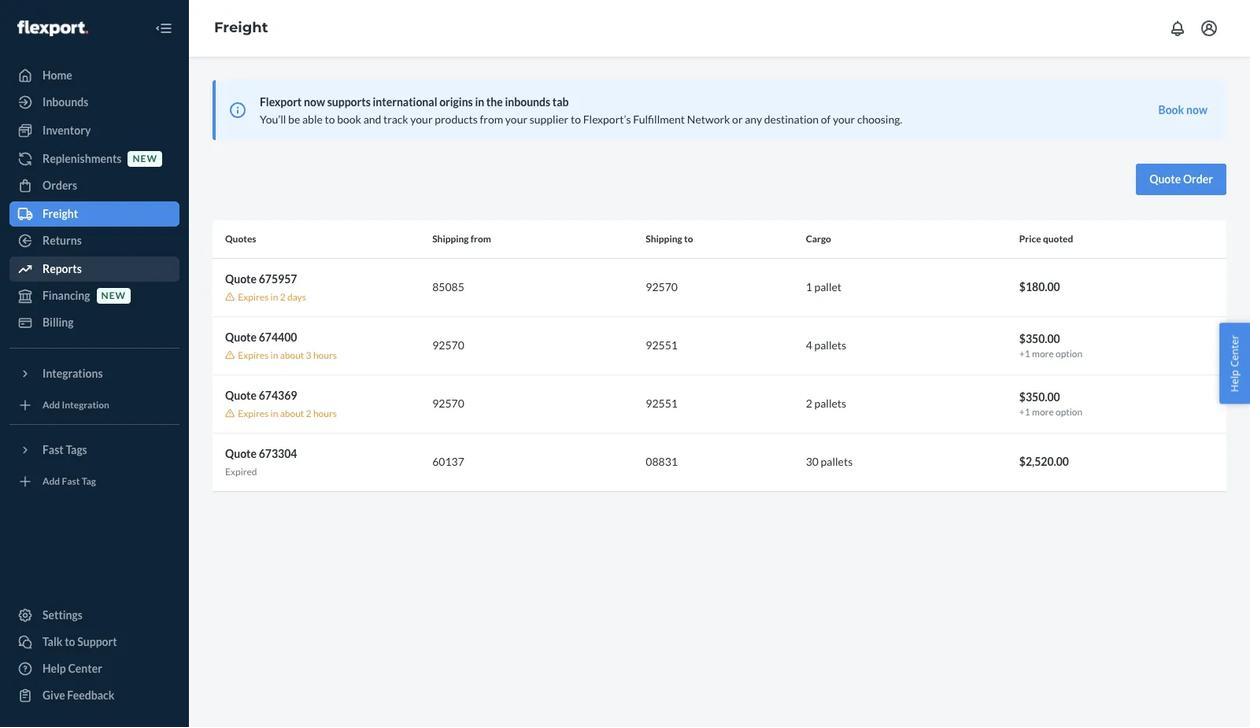 Task type: describe. For each thing, give the bounding box(es) containing it.
to inside talk to support button
[[65, 635, 75, 649]]

2 horizontal spatial 2
[[806, 397, 812, 410]]

help inside button
[[1228, 370, 1242, 392]]

supplier
[[530, 113, 569, 126]]

billing
[[43, 316, 74, 329]]

inbounds
[[43, 95, 88, 109]]

help center inside button
[[1228, 335, 1242, 392]]

international
[[373, 95, 437, 109]]

quote order button
[[1136, 164, 1227, 195]]

675957
[[259, 272, 297, 285]]

of
[[821, 113, 831, 126]]

85085
[[432, 280, 464, 294]]

1 pallet
[[806, 280, 842, 294]]

the
[[486, 95, 503, 109]]

price
[[1019, 233, 1041, 245]]

destination
[[764, 113, 819, 126]]

order
[[1183, 172, 1213, 186]]

30 pallets
[[806, 455, 853, 469]]

1
[[806, 280, 812, 294]]

returns
[[43, 234, 82, 247]]

hours for 674369
[[313, 408, 337, 419]]

92570 for 2 pallets
[[432, 397, 464, 410]]

flexport logo image
[[17, 20, 88, 36]]

3 your from the left
[[833, 113, 855, 126]]

quote 674369
[[225, 389, 297, 402]]

shipping to
[[646, 233, 693, 245]]

about for 674400
[[280, 349, 304, 361]]

give feedback button
[[9, 683, 180, 709]]

track
[[383, 113, 408, 126]]

more for 2 pallets
[[1032, 406, 1054, 418]]

quote for quote 674369
[[225, 389, 257, 402]]

+1 for 4 pallets
[[1019, 348, 1030, 360]]

network
[[687, 113, 730, 126]]

reports
[[43, 262, 82, 276]]

feedback
[[67, 689, 114, 702]]

quote inside quote 673304 expired
[[225, 447, 257, 461]]

tag
[[82, 476, 96, 488]]

0 horizontal spatial freight link
[[9, 202, 180, 227]]

shipping for shipping to
[[646, 233, 682, 245]]

0 horizontal spatial help center
[[43, 662, 102, 676]]

add integration
[[43, 400, 109, 411]]

integrations
[[43, 367, 103, 380]]

products
[[435, 113, 478, 126]]

settings
[[43, 609, 83, 622]]

give
[[43, 689, 65, 702]]

returns link
[[9, 228, 180, 254]]

support
[[77, 635, 117, 649]]

and
[[363, 113, 381, 126]]

you'll
[[260, 113, 286, 126]]

inbounds link
[[9, 90, 180, 115]]

fast tags
[[43, 443, 87, 457]]

option for 4 pallets
[[1056, 348, 1083, 360]]

flexport
[[260, 95, 302, 109]]

0 vertical spatial 92570
[[646, 280, 678, 294]]

quote 675957
[[225, 272, 297, 285]]

book
[[337, 113, 361, 126]]

help center link
[[9, 657, 180, 682]]

pallets for 30 pallets
[[821, 455, 853, 469]]

92551 for 2 pallets
[[646, 397, 678, 410]]

1 vertical spatial center
[[68, 662, 102, 676]]

fulfillment
[[633, 113, 685, 126]]

integrations button
[[9, 361, 180, 387]]

in for 675957
[[271, 291, 278, 303]]

60137
[[432, 455, 464, 469]]

fast tags button
[[9, 438, 180, 463]]

flexport now supports international origins in the inbounds tab you'll be able to book and track your products from your supplier to flexport's fulfillment network or any destination of your choosing.
[[260, 95, 903, 126]]

4 pallets
[[806, 339, 846, 352]]

674369
[[259, 389, 297, 402]]

quotes
[[225, 233, 256, 245]]

option for 2 pallets
[[1056, 406, 1083, 418]]

settings link
[[9, 603, 180, 628]]

any
[[745, 113, 762, 126]]

1 horizontal spatial freight link
[[214, 19, 268, 36]]

supports
[[327, 95, 371, 109]]

expires for 675957
[[238, 291, 269, 303]]

1 your from the left
[[410, 113, 433, 126]]

673304
[[259, 447, 297, 461]]

quote for quote order
[[1150, 172, 1181, 186]]

talk to support button
[[9, 630, 180, 655]]

in for 674400
[[271, 349, 278, 361]]

now for book
[[1186, 103, 1208, 117]]

or
[[732, 113, 743, 126]]

more for 4 pallets
[[1032, 348, 1054, 360]]

shipping from
[[432, 233, 491, 245]]

add integration link
[[9, 393, 180, 418]]

replenishments
[[43, 152, 122, 165]]

open account menu image
[[1200, 19, 1219, 38]]

orders link
[[9, 173, 180, 198]]

1 vertical spatial freight
[[43, 207, 78, 220]]

inbounds
[[505, 95, 550, 109]]

0 horizontal spatial help
[[43, 662, 66, 676]]

2 your from the left
[[505, 113, 528, 126]]

cargo
[[806, 233, 831, 245]]

$180.00
[[1019, 280, 1060, 294]]

add fast tag
[[43, 476, 96, 488]]



Task type: locate. For each thing, give the bounding box(es) containing it.
0 vertical spatial pallets
[[814, 339, 846, 352]]

1 horizontal spatial now
[[1186, 103, 1208, 117]]

now up able
[[304, 95, 325, 109]]

1 +1 from the top
[[1019, 348, 1030, 360]]

orders
[[43, 179, 77, 192]]

about for 674369
[[280, 408, 304, 419]]

add for add fast tag
[[43, 476, 60, 488]]

2 vertical spatial pallets
[[821, 455, 853, 469]]

now inside flexport now supports international origins in the inbounds tab you'll be able to book and track your products from your supplier to flexport's fulfillment network or any destination of your choosing.
[[304, 95, 325, 109]]

92551
[[646, 339, 678, 352], [646, 397, 678, 410]]

1 vertical spatial from
[[471, 233, 491, 245]]

talk
[[43, 635, 63, 649]]

about down the 674369
[[280, 408, 304, 419]]

1 more from the top
[[1032, 348, 1054, 360]]

add for add integration
[[43, 400, 60, 411]]

1 vertical spatial new
[[101, 290, 126, 302]]

open notifications image
[[1168, 19, 1187, 38]]

92570 down 85085
[[432, 339, 464, 352]]

tab
[[553, 95, 569, 109]]

quote left 674400
[[225, 330, 257, 344]]

0 vertical spatial fast
[[43, 443, 64, 457]]

add fast tag link
[[9, 469, 180, 494]]

integration
[[62, 400, 109, 411]]

0 vertical spatial freight link
[[214, 19, 268, 36]]

0 vertical spatial from
[[480, 113, 503, 126]]

fast left tags
[[43, 443, 64, 457]]

0 vertical spatial center
[[1228, 335, 1242, 367]]

home link
[[9, 63, 180, 88]]

0 vertical spatial more
[[1032, 348, 1054, 360]]

1 vertical spatial pallets
[[814, 397, 846, 410]]

flexport's
[[583, 113, 631, 126]]

shipping
[[432, 233, 469, 245], [646, 233, 682, 245]]

to
[[325, 113, 335, 126], [571, 113, 581, 126], [684, 233, 693, 245], [65, 635, 75, 649]]

3
[[306, 349, 311, 361]]

pallets right 30
[[821, 455, 853, 469]]

1 horizontal spatial new
[[133, 153, 157, 165]]

add down fast tags
[[43, 476, 60, 488]]

1 horizontal spatial freight
[[214, 19, 268, 36]]

30
[[806, 455, 819, 469]]

hours
[[313, 349, 337, 361], [313, 408, 337, 419]]

in inside flexport now supports international origins in the inbounds tab you'll be able to book and track your products from your supplier to flexport's fulfillment network or any destination of your choosing.
[[475, 95, 484, 109]]

1 vertical spatial $350.00 +1 more option
[[1019, 390, 1083, 418]]

quote order
[[1150, 172, 1213, 186]]

0 horizontal spatial center
[[68, 662, 102, 676]]

quote left order
[[1150, 172, 1181, 186]]

choosing.
[[857, 113, 903, 126]]

expires in about 3 hours
[[238, 349, 337, 361]]

1 horizontal spatial shipping
[[646, 233, 682, 245]]

in for 674369
[[271, 408, 278, 419]]

expires for 674369
[[238, 408, 269, 419]]

0 vertical spatial $350.00
[[1019, 332, 1060, 345]]

in
[[475, 95, 484, 109], [271, 291, 278, 303], [271, 349, 278, 361], [271, 408, 278, 419]]

quote left the 674369
[[225, 389, 257, 402]]

674400
[[259, 330, 297, 344]]

more down $180.00
[[1032, 348, 1054, 360]]

pallets right 4
[[814, 339, 846, 352]]

home
[[43, 68, 72, 82]]

+1 for 2 pallets
[[1019, 406, 1030, 418]]

quote 674400
[[225, 330, 297, 344]]

1 $350.00 +1 more option from the top
[[1019, 332, 1083, 360]]

2 down 3
[[306, 408, 311, 419]]

1 vertical spatial more
[[1032, 406, 1054, 418]]

0 vertical spatial $350.00 +1 more option
[[1019, 332, 1083, 360]]

2 option from the top
[[1056, 406, 1083, 418]]

option down $180.00
[[1056, 348, 1083, 360]]

days
[[287, 291, 306, 303]]

+1
[[1019, 348, 1030, 360], [1019, 406, 1030, 418]]

92570 down 'shipping to' at the right top of page
[[646, 280, 678, 294]]

$2,520.00
[[1019, 455, 1069, 469]]

expires
[[238, 291, 269, 303], [238, 349, 269, 361], [238, 408, 269, 419]]

2 shipping from the left
[[646, 233, 682, 245]]

fast left tag
[[62, 476, 80, 488]]

1 vertical spatial option
[[1056, 406, 1083, 418]]

1 vertical spatial expires
[[238, 349, 269, 361]]

2 more from the top
[[1032, 406, 1054, 418]]

2 $350.00 from the top
[[1019, 390, 1060, 404]]

2 horizontal spatial your
[[833, 113, 855, 126]]

1 horizontal spatial help
[[1228, 370, 1242, 392]]

1 vertical spatial hours
[[313, 408, 337, 419]]

2 left days
[[280, 291, 286, 303]]

quote for quote 674400
[[225, 330, 257, 344]]

financing
[[43, 289, 90, 302]]

0 vertical spatial freight
[[214, 19, 268, 36]]

0 vertical spatial hours
[[313, 349, 337, 361]]

$350.00 +1 more option up $2,520.00
[[1019, 390, 1083, 418]]

freight link right close navigation icon
[[214, 19, 268, 36]]

0 horizontal spatial freight
[[43, 207, 78, 220]]

center
[[1228, 335, 1242, 367], [68, 662, 102, 676]]

new for financing
[[101, 290, 126, 302]]

expires in about 2 hours
[[238, 408, 337, 419]]

your down 'inbounds'
[[505, 113, 528, 126]]

give feedback
[[43, 689, 114, 702]]

0 horizontal spatial 2
[[280, 291, 286, 303]]

1 vertical spatial 92551
[[646, 397, 678, 410]]

1 about from the top
[[280, 349, 304, 361]]

hours for 674400
[[313, 349, 337, 361]]

1 vertical spatial help
[[43, 662, 66, 676]]

0 horizontal spatial shipping
[[432, 233, 469, 245]]

fast inside dropdown button
[[43, 443, 64, 457]]

92551 for 4 pallets
[[646, 339, 678, 352]]

book now button
[[1159, 102, 1208, 118]]

0 vertical spatial help
[[1228, 370, 1242, 392]]

0 horizontal spatial now
[[304, 95, 325, 109]]

1 horizontal spatial center
[[1228, 335, 1242, 367]]

92570
[[646, 280, 678, 294], [432, 339, 464, 352], [432, 397, 464, 410]]

quote up expires in 2 days
[[225, 272, 257, 285]]

1 vertical spatial help center
[[43, 662, 102, 676]]

2 hours from the top
[[313, 408, 337, 419]]

pallets for 4 pallets
[[814, 339, 846, 352]]

inventory
[[43, 124, 91, 137]]

help center
[[1228, 335, 1242, 392], [43, 662, 102, 676]]

option
[[1056, 348, 1083, 360], [1056, 406, 1083, 418]]

$350.00 +1 more option down $180.00
[[1019, 332, 1083, 360]]

expires in 2 days
[[238, 291, 306, 303]]

option up $2,520.00
[[1056, 406, 1083, 418]]

2 vertical spatial 92570
[[432, 397, 464, 410]]

3 expires from the top
[[238, 408, 269, 419]]

1 horizontal spatial help center
[[1228, 335, 1242, 392]]

freight link
[[214, 19, 268, 36], [9, 202, 180, 227]]

1 horizontal spatial your
[[505, 113, 528, 126]]

new down reports link
[[101, 290, 126, 302]]

08831
[[646, 455, 678, 469]]

expires down quote 675957
[[238, 291, 269, 303]]

price quoted
[[1019, 233, 1073, 245]]

1 hours from the top
[[313, 349, 337, 361]]

be
[[288, 113, 300, 126]]

your right the of
[[833, 113, 855, 126]]

book
[[1159, 103, 1184, 117]]

expired
[[225, 466, 257, 478]]

1 vertical spatial +1
[[1019, 406, 1030, 418]]

2 down 4
[[806, 397, 812, 410]]

billing link
[[9, 310, 180, 335]]

freight right close navigation icon
[[214, 19, 268, 36]]

0 vertical spatial option
[[1056, 348, 1083, 360]]

now inside button
[[1186, 103, 1208, 117]]

talk to support
[[43, 635, 117, 649]]

2 vertical spatial expires
[[238, 408, 269, 419]]

+1 up $2,520.00
[[1019, 406, 1030, 418]]

0 vertical spatial new
[[133, 153, 157, 165]]

1 expires from the top
[[238, 291, 269, 303]]

1 vertical spatial fast
[[62, 476, 80, 488]]

shipping for shipping from
[[432, 233, 469, 245]]

help
[[1228, 370, 1242, 392], [43, 662, 66, 676]]

1 vertical spatial add
[[43, 476, 60, 488]]

add
[[43, 400, 60, 411], [43, 476, 60, 488]]

able
[[302, 113, 323, 126]]

0 horizontal spatial your
[[410, 113, 433, 126]]

close navigation image
[[154, 19, 173, 38]]

reports link
[[9, 257, 180, 282]]

$350.00 +1 more option for 4 pallets
[[1019, 332, 1083, 360]]

$350.00 for 2 pallets
[[1019, 390, 1060, 404]]

92570 for 4 pallets
[[432, 339, 464, 352]]

new for replenishments
[[133, 153, 157, 165]]

tags
[[66, 443, 87, 457]]

quote for quote 675957
[[225, 272, 257, 285]]

0 vertical spatial add
[[43, 400, 60, 411]]

$350.00 +1 more option for 2 pallets
[[1019, 390, 1083, 418]]

4
[[806, 339, 812, 352]]

pallets for 2 pallets
[[814, 397, 846, 410]]

from inside flexport now supports international origins in the inbounds tab you'll be able to book and track your products from your supplier to flexport's fulfillment network or any destination of your choosing.
[[480, 113, 503, 126]]

in left the
[[475, 95, 484, 109]]

center inside button
[[1228, 335, 1242, 367]]

new up the orders link
[[133, 153, 157, 165]]

freight up returns
[[43, 207, 78, 220]]

1 horizontal spatial 2
[[306, 408, 311, 419]]

0 vertical spatial 92551
[[646, 339, 678, 352]]

0 vertical spatial +1
[[1019, 348, 1030, 360]]

1 92551 from the top
[[646, 339, 678, 352]]

2 add from the top
[[43, 476, 60, 488]]

2 about from the top
[[280, 408, 304, 419]]

2 expires from the top
[[238, 349, 269, 361]]

pallets
[[814, 339, 846, 352], [814, 397, 846, 410], [821, 455, 853, 469]]

about left 3
[[280, 349, 304, 361]]

freight link up returns link
[[9, 202, 180, 227]]

0 vertical spatial about
[[280, 349, 304, 361]]

92570 up 60137
[[432, 397, 464, 410]]

1 vertical spatial $350.00
[[1019, 390, 1060, 404]]

in down the 674369
[[271, 408, 278, 419]]

your
[[410, 113, 433, 126], [505, 113, 528, 126], [833, 113, 855, 126]]

quote
[[1150, 172, 1181, 186], [225, 272, 257, 285], [225, 330, 257, 344], [225, 389, 257, 402], [225, 447, 257, 461]]

2 pallets
[[806, 397, 846, 410]]

1 vertical spatial about
[[280, 408, 304, 419]]

expires down quote 674369
[[238, 408, 269, 419]]

0 vertical spatial help center
[[1228, 335, 1242, 392]]

now right book
[[1186, 103, 1208, 117]]

quote up expired in the bottom of the page
[[225, 447, 257, 461]]

1 $350.00 from the top
[[1019, 332, 1060, 345]]

$350.00 for 4 pallets
[[1019, 332, 1060, 345]]

in down 674400
[[271, 349, 278, 361]]

expires for 674400
[[238, 349, 269, 361]]

1 shipping from the left
[[432, 233, 469, 245]]

fast
[[43, 443, 64, 457], [62, 476, 80, 488]]

help center button
[[1220, 323, 1250, 404]]

$350.00 down $180.00
[[1019, 332, 1060, 345]]

1 vertical spatial 92570
[[432, 339, 464, 352]]

quote 673304 expired
[[225, 447, 297, 478]]

+1 down $180.00
[[1019, 348, 1030, 360]]

2 $350.00 +1 more option from the top
[[1019, 390, 1083, 418]]

in down 675957
[[271, 291, 278, 303]]

1 vertical spatial freight link
[[9, 202, 180, 227]]

origins
[[439, 95, 473, 109]]

quoted
[[1043, 233, 1073, 245]]

quote inside button
[[1150, 172, 1181, 186]]

0 vertical spatial expires
[[238, 291, 269, 303]]

inventory link
[[9, 118, 180, 143]]

1 option from the top
[[1056, 348, 1083, 360]]

$350.00 up $2,520.00
[[1019, 390, 1060, 404]]

now for flexport
[[304, 95, 325, 109]]

expires down quote 674400
[[238, 349, 269, 361]]

more up $2,520.00
[[1032, 406, 1054, 418]]

2 92551 from the top
[[646, 397, 678, 410]]

$350.00 +1 more option
[[1019, 332, 1083, 360], [1019, 390, 1083, 418]]

pallets up 30 pallets
[[814, 397, 846, 410]]

your down 'international'
[[410, 113, 433, 126]]

pallet
[[814, 280, 842, 294]]

2 +1 from the top
[[1019, 406, 1030, 418]]

0 horizontal spatial new
[[101, 290, 126, 302]]

add left integration
[[43, 400, 60, 411]]

1 add from the top
[[43, 400, 60, 411]]

book now
[[1159, 103, 1208, 117]]



Task type: vqa. For each thing, say whether or not it's contained in the screenshot.
WALMART
no



